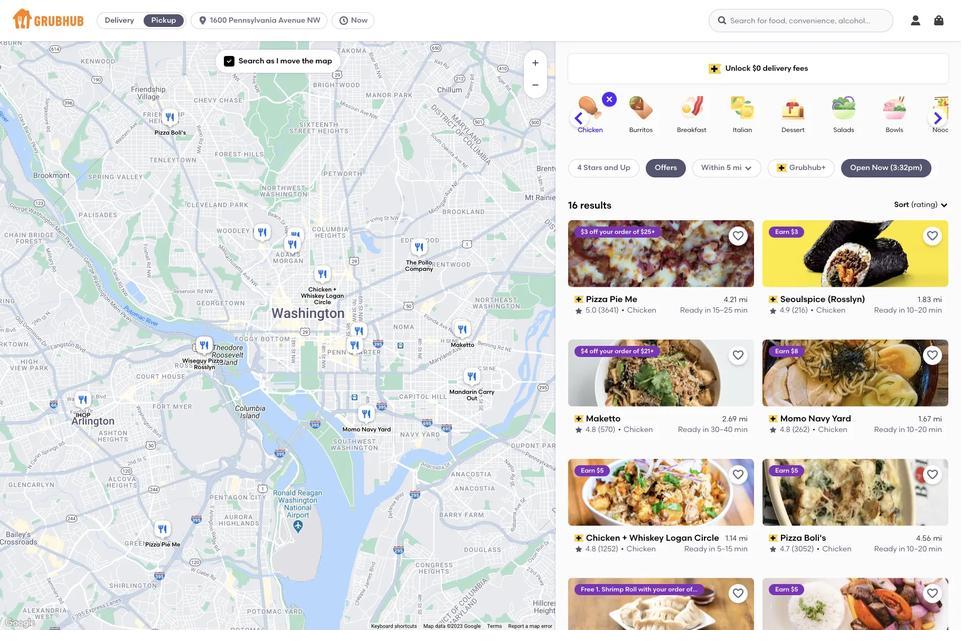 Task type: vqa. For each thing, say whether or not it's contained in the screenshot.
top "sauce"
no



Task type: locate. For each thing, give the bounding box(es) containing it.
1 vertical spatial boli's
[[804, 533, 826, 543]]

google
[[464, 623, 481, 629]]

1 horizontal spatial map
[[530, 623, 540, 629]]

2.69
[[722, 415, 737, 424]]

• chicken down seoulspice (rosslyn)
[[811, 306, 846, 315]]

1 ready in 10–20 min from the top
[[874, 306, 942, 315]]

circle down chicken + whiskey logan circle icon
[[314, 299, 331, 306]]

1 vertical spatial off
[[590, 347, 598, 355]]

• chicken for maketto
[[618, 425, 653, 434]]

0 vertical spatial of
[[633, 228, 639, 235]]

chicken
[[578, 126, 603, 134], [308, 286, 332, 293], [627, 306, 657, 315], [816, 306, 846, 315], [624, 425, 653, 434], [818, 425, 848, 434], [586, 533, 620, 543], [627, 545, 656, 554], [822, 545, 852, 554]]

order left $25+
[[615, 228, 632, 235]]

yard
[[832, 413, 851, 423], [378, 426, 391, 433]]

plus icon image
[[530, 58, 541, 68]]

4.8 left (262)
[[780, 425, 791, 434]]

map right the
[[316, 57, 332, 65]]

0 vertical spatial circle
[[314, 299, 331, 306]]

chicken for pizza pie me
[[627, 306, 657, 315]]

1 vertical spatial subscription pass image
[[575, 415, 584, 423]]

1 horizontal spatial whiskey
[[629, 533, 664, 543]]

of left $30+
[[687, 586, 693, 593]]

Search for food, convenience, alcohol... search field
[[709, 9, 894, 32]]

0 vertical spatial order
[[615, 228, 632, 235]]

• chicken right (3052)
[[817, 545, 852, 554]]

star icon image for seoulspice (rosslyn)
[[769, 307, 777, 315]]

3 10–20 from the top
[[907, 545, 927, 554]]

0 vertical spatial yard
[[832, 413, 851, 423]]

save this restaurant button for maketto
[[729, 346, 748, 365]]

chicken + whiskey logan circle logo image
[[568, 459, 754, 526]]

yard right the momo navy yard icon
[[378, 426, 391, 433]]

$8
[[791, 347, 798, 355]]

save this restaurant image
[[732, 349, 745, 362], [926, 349, 939, 362], [926, 468, 939, 481], [732, 588, 745, 600]]

mi right 4.21
[[739, 295, 748, 304]]

star icon image for pizza pie me
[[575, 307, 583, 315]]

0 vertical spatial me
[[625, 294, 638, 304]]

1600
[[210, 16, 227, 25]]

with
[[638, 586, 652, 593]]

0 horizontal spatial pizza boli's
[[155, 129, 186, 136]]

1 vertical spatial your
[[600, 347, 613, 355]]

$4 off your order of $21+
[[581, 347, 654, 355]]

0 vertical spatial ready in 10–20 min
[[874, 306, 942, 315]]

mandarin carry out image
[[462, 366, 483, 389]]

pizza pie me
[[586, 294, 638, 304], [145, 541, 180, 548]]

0 horizontal spatial map
[[316, 57, 332, 65]]

save this restaurant image for momo navy yard
[[926, 349, 939, 362]]

roll
[[625, 586, 637, 593]]

4.56
[[916, 534, 931, 543]]

of for maketto
[[633, 347, 639, 355]]

save this restaurant button for pizza boli's
[[923, 465, 942, 484]]

subscription pass image for seoulspice (rosslyn)
[[769, 296, 778, 303]]

earn $5 down 4.8 (262) on the right bottom of the page
[[775, 467, 798, 474]]

main navigation navigation
[[0, 0, 961, 41]]

yard inside map region
[[378, 426, 391, 433]]

ihop image
[[72, 389, 93, 412]]

whiskey
[[301, 292, 325, 299], [629, 533, 664, 543]]

pizza pie me inside map region
[[145, 541, 180, 548]]

nw
[[307, 16, 321, 25]]

mi for navy
[[933, 415, 942, 424]]

min down 1.14 mi
[[734, 545, 748, 554]]

4.8 left (1252)
[[586, 545, 596, 554]]

0 vertical spatial whiskey
[[301, 292, 325, 299]]

save this restaurant image for pizza boli's
[[926, 468, 939, 481]]

0 vertical spatial your
[[600, 228, 613, 235]]

1 vertical spatial navy
[[362, 426, 377, 433]]

pizza boli's logo image
[[763, 459, 949, 526]]

chicken for seoulspice (rosslyn)
[[816, 306, 846, 315]]

pie inside map region
[[162, 541, 170, 548]]

ready for maketto
[[678, 425, 701, 434]]

maketto up "4.8 (570)"
[[586, 413, 621, 423]]

0 horizontal spatial logan
[[326, 292, 344, 299]]

earn $3
[[775, 228, 798, 235]]

save this restaurant image
[[732, 230, 745, 242], [926, 230, 939, 242], [732, 468, 745, 481], [926, 588, 939, 600]]

mi right 1.83
[[933, 295, 942, 304]]

1.67
[[919, 415, 931, 424]]

1 vertical spatial 10–20
[[907, 425, 927, 434]]

0 vertical spatial now
[[351, 16, 368, 25]]

off down results
[[590, 228, 598, 235]]

2 ready in 10–20 min from the top
[[874, 425, 942, 434]]

10–20 down 1.67
[[907, 425, 927, 434]]

circle up ready in 5–15 min
[[694, 533, 719, 543]]

min down 2.69 mi
[[734, 425, 748, 434]]

seoulspice (rosslyn) logo image
[[763, 220, 949, 287]]

i
[[276, 57, 279, 65]]

save this restaurant image for pizza pie me
[[732, 230, 745, 242]]

2 10–20 from the top
[[907, 425, 927, 434]]

italian
[[733, 126, 752, 134]]

subscription pass image for chicken + whiskey logan circle
[[575, 534, 584, 542]]

logan up ready in 5–15 min
[[666, 533, 692, 543]]

tigo's logo image
[[763, 578, 949, 630]]

1 horizontal spatial $3
[[791, 228, 798, 235]]

ready for momo navy yard
[[874, 425, 897, 434]]

4.8 for maketto
[[586, 425, 596, 434]]

0 horizontal spatial momo
[[343, 426, 360, 433]]

chicken for momo navy yard
[[818, 425, 848, 434]]

logan
[[326, 292, 344, 299], [666, 533, 692, 543]]

• right (262)
[[813, 425, 816, 434]]

star icon image for momo navy yard
[[769, 426, 777, 434]]

None field
[[894, 200, 949, 210]]

0 vertical spatial chicken + whiskey logan circle
[[301, 286, 344, 306]]

$5 down "4.8 (570)"
[[597, 467, 604, 474]]

1 vertical spatial pizza boli's
[[780, 533, 826, 543]]

1.83
[[918, 295, 931, 304]]

ready in 10–20 min down 1.67
[[874, 425, 942, 434]]

0 horizontal spatial navy
[[362, 426, 377, 433]]

star icon image left 4.8 (1252)
[[575, 545, 583, 554]]

star icon image
[[575, 307, 583, 315], [769, 307, 777, 315], [575, 426, 583, 434], [769, 426, 777, 434], [575, 545, 583, 554], [769, 545, 777, 554]]

10–20 down 1.83
[[907, 306, 927, 315]]

map region
[[0, 0, 581, 630]]

0 horizontal spatial circle
[[314, 299, 331, 306]]

subscription pass image right 2.69 mi
[[769, 415, 778, 423]]

0 horizontal spatial yard
[[378, 426, 391, 433]]

star icon image left "4.8 (570)"
[[575, 426, 583, 434]]

1 horizontal spatial grubhub plus flag logo image
[[777, 164, 787, 172]]

order left $21+
[[615, 347, 632, 355]]

0 horizontal spatial maketto
[[451, 341, 475, 348]]

mi right 1.14
[[739, 534, 748, 543]]

4.8 for momo navy yard
[[780, 425, 791, 434]]

0 vertical spatial pizza pie me
[[586, 294, 638, 304]]

$5 for pizza
[[791, 467, 798, 474]]

min down 4.21 mi on the right top
[[734, 306, 748, 315]]

1 vertical spatial yard
[[378, 426, 391, 433]]

save this restaurant button
[[729, 226, 748, 245], [923, 226, 942, 245], [729, 346, 748, 365], [923, 346, 942, 365], [729, 465, 748, 484], [923, 465, 942, 484], [729, 584, 748, 603], [923, 584, 942, 603]]

1 vertical spatial chicken + whiskey logan circle
[[586, 533, 719, 543]]

0 vertical spatial pizza boli's
[[155, 129, 186, 136]]

• chicken for pizza pie me
[[622, 306, 657, 315]]

1 10–20 from the top
[[907, 306, 927, 315]]

map
[[423, 623, 434, 629]]

(3:32pm)
[[890, 163, 923, 172]]

order
[[615, 228, 632, 235], [615, 347, 632, 355], [668, 586, 685, 593]]

subscription pass image right 1.14 mi
[[769, 534, 778, 542]]

$5
[[597, 467, 604, 474], [791, 467, 798, 474], [791, 586, 798, 593]]

earn for momo navy yard
[[775, 347, 790, 355]]

map right a
[[530, 623, 540, 629]]

grubhub plus flag logo image
[[709, 64, 721, 74], [777, 164, 787, 172]]

chicken + whiskey logan circle
[[301, 286, 344, 306], [586, 533, 719, 543]]

star icon image left the 4.7
[[769, 545, 777, 554]]

1 vertical spatial pie
[[162, 541, 170, 548]]

1 vertical spatial whiskey
[[629, 533, 664, 543]]

0 vertical spatial subscription pass image
[[575, 296, 584, 303]]

2 vertical spatial subscription pass image
[[575, 534, 584, 542]]

your down results
[[600, 228, 613, 235]]

nando's peri-peri chicken image
[[252, 222, 273, 245]]

5
[[727, 163, 731, 172]]

0 vertical spatial grubhub plus flag logo image
[[709, 64, 721, 74]]

1 vertical spatial logan
[[666, 533, 692, 543]]

order left $30+
[[668, 586, 685, 593]]

0 vertical spatial off
[[590, 228, 598, 235]]

mandarin
[[449, 389, 477, 396]]

grubhub plus flag logo image left grubhub+
[[777, 164, 787, 172]]

1 vertical spatial +
[[622, 533, 627, 543]]

save this restaurant button for pizza pie me
[[729, 226, 748, 245]]

yard down the "momo navy yard logo"
[[832, 413, 851, 423]]

svg image
[[910, 14, 922, 27], [198, 15, 208, 26], [338, 15, 349, 26], [605, 95, 614, 104], [744, 164, 752, 172]]

off right $4
[[590, 347, 598, 355]]

0 horizontal spatial $3
[[581, 228, 588, 235]]

min for momo navy yard
[[929, 425, 942, 434]]

$5 down 4.8 (262) on the right bottom of the page
[[791, 467, 798, 474]]

$25+
[[641, 228, 655, 235]]

svg image
[[933, 14, 945, 27], [717, 15, 728, 26], [226, 58, 232, 65], [940, 201, 949, 209]]

pickup
[[151, 16, 176, 25]]

grubhub+
[[790, 163, 826, 172]]

0 horizontal spatial pie
[[162, 541, 170, 548]]

10–20 for pizza boli's
[[907, 545, 927, 554]]

0 vertical spatial +
[[333, 286, 337, 293]]

keyboard shortcuts button
[[371, 623, 417, 630]]

bowls image
[[876, 96, 913, 119]]

momo navy yard logo image
[[763, 339, 949, 407]]

4 stars and up
[[577, 163, 631, 172]]

1600 pennsylvania avenue nw
[[210, 16, 321, 25]]

min down 4.56 mi
[[929, 545, 942, 554]]

data
[[435, 623, 446, 629]]

$21+
[[641, 347, 654, 355]]

subscription pass image
[[575, 296, 584, 303], [769, 415, 778, 423], [769, 534, 778, 542]]

• chicken right (262)
[[813, 425, 848, 434]]

1 horizontal spatial +
[[622, 533, 627, 543]]

• right '(216)'
[[811, 306, 814, 315]]

2 vertical spatial 10–20
[[907, 545, 927, 554]]

0 vertical spatial momo navy yard
[[780, 413, 851, 423]]

grubhub plus flag logo image for grubhub+
[[777, 164, 787, 172]]

chicken + whiskey logan circle image
[[312, 263, 333, 287]]

1 horizontal spatial boli's
[[804, 533, 826, 543]]

• right (570)
[[618, 425, 621, 434]]

new york grill image
[[285, 225, 306, 249]]

save this restaurant button for momo navy yard
[[923, 346, 942, 365]]

earn for pizza boli's
[[775, 467, 790, 474]]

0 horizontal spatial me
[[172, 541, 180, 548]]

logan down chicken + whiskey logan circle icon
[[326, 292, 344, 299]]

1 horizontal spatial momo
[[780, 413, 807, 423]]

salads image
[[826, 96, 863, 119]]

as
[[266, 57, 275, 65]]

1 off from the top
[[590, 228, 598, 235]]

• chicken right (3641)
[[622, 306, 657, 315]]

save this restaurant button for chicken + whiskey logan circle
[[729, 465, 748, 484]]

mi right 1.67
[[933, 415, 942, 424]]

1 vertical spatial circle
[[694, 533, 719, 543]]

2 vertical spatial subscription pass image
[[769, 534, 778, 542]]

maketto
[[451, 341, 475, 348], [586, 413, 621, 423]]

your
[[600, 228, 613, 235], [600, 347, 613, 355], [653, 586, 667, 593]]

1 vertical spatial momo
[[343, 426, 360, 433]]

1 vertical spatial me
[[172, 541, 180, 548]]

0 vertical spatial pie
[[610, 294, 623, 304]]

4.8 (262)
[[780, 425, 810, 434]]

0 horizontal spatial now
[[351, 16, 368, 25]]

earn $5
[[581, 467, 604, 474], [775, 467, 798, 474], [775, 586, 798, 593]]

wiseguy pizza - rosslyn
[[182, 358, 227, 371]]

pizza boli's
[[155, 129, 186, 136], [780, 533, 826, 543]]

1 vertical spatial grubhub plus flag logo image
[[777, 164, 787, 172]]

mi right 4.56
[[933, 534, 942, 543]]

0 horizontal spatial +
[[333, 286, 337, 293]]

up
[[620, 163, 631, 172]]

• chicken for chicken + whiskey logan circle
[[621, 545, 656, 554]]

salads
[[834, 126, 854, 134]]

burritos
[[629, 126, 653, 134]]

0 horizontal spatial grubhub plus flag logo image
[[709, 64, 721, 74]]

0 horizontal spatial chicken + whiskey logan circle
[[301, 286, 344, 306]]

shortcuts
[[395, 623, 417, 629]]

0 vertical spatial maketto
[[451, 341, 475, 348]]

• for pizza pie me
[[622, 306, 625, 315]]

4.8 for chicken + whiskey logan circle
[[586, 545, 596, 554]]

1 vertical spatial maketto
[[586, 413, 621, 423]]

• right (1252)
[[621, 545, 624, 554]]

ihop
[[76, 412, 91, 419]]

0 horizontal spatial momo navy yard
[[343, 426, 391, 433]]

subscription pass image
[[769, 296, 778, 303], [575, 415, 584, 423], [575, 534, 584, 542]]

1 horizontal spatial maketto
[[586, 413, 621, 423]]

• chicken for momo navy yard
[[813, 425, 848, 434]]

2 off from the top
[[590, 347, 598, 355]]

• chicken
[[622, 306, 657, 315], [811, 306, 846, 315], [618, 425, 653, 434], [813, 425, 848, 434], [621, 545, 656, 554], [817, 545, 852, 554]]

• chicken for seoulspice (rosslyn)
[[811, 306, 846, 315]]

0 horizontal spatial boli's
[[171, 129, 186, 136]]

0 vertical spatial boli's
[[171, 129, 186, 136]]

4.8 left (570)
[[586, 425, 596, 434]]

order for maketto
[[615, 347, 632, 355]]

svg image inside now button
[[338, 15, 349, 26]]

within
[[701, 163, 725, 172]]

16 results
[[568, 199, 612, 211]]

0 vertical spatial 10–20
[[907, 306, 927, 315]]

breakfast image
[[673, 96, 710, 119]]

pie
[[610, 294, 623, 304], [162, 541, 170, 548]]

0 horizontal spatial pizza pie me
[[145, 541, 180, 548]]

earn $5 down "4.8 (570)"
[[581, 467, 604, 474]]

min for pizza boli's
[[929, 545, 942, 554]]

now right nw
[[351, 16, 368, 25]]

0 vertical spatial logan
[[326, 292, 344, 299]]

1 horizontal spatial pizza pie me
[[586, 294, 638, 304]]

whiskey down chicken + whiskey logan circle logo
[[629, 533, 664, 543]]

4.21 mi
[[724, 295, 748, 304]]

tigo's image
[[450, 317, 471, 340]]

1 horizontal spatial navy
[[809, 413, 830, 423]]

your for pizza pie me
[[600, 228, 613, 235]]

dessert image
[[775, 96, 812, 119]]

delivery
[[763, 64, 792, 73]]

star icon image left 5.0
[[575, 307, 583, 315]]

earn
[[775, 228, 790, 235], [775, 347, 790, 355], [581, 467, 595, 474], [775, 467, 790, 474], [775, 586, 790, 593]]

1600 pennsylvania avenue nw button
[[191, 12, 332, 29]]

-
[[224, 358, 227, 364]]

3 ready in 10–20 min from the top
[[874, 545, 942, 554]]

of left $21+
[[633, 347, 639, 355]]

in for pizza pie me
[[705, 306, 711, 315]]

1 vertical spatial ready in 10–20 min
[[874, 425, 942, 434]]

30–40
[[711, 425, 733, 434]]

now right open
[[872, 163, 889, 172]]

1 vertical spatial momo navy yard
[[343, 426, 391, 433]]

1 vertical spatial now
[[872, 163, 889, 172]]

whiskey down chicken + whiskey logan circle icon
[[301, 292, 325, 299]]

0 vertical spatial subscription pass image
[[769, 296, 778, 303]]

mi for +
[[739, 534, 748, 543]]

1 horizontal spatial pie
[[610, 294, 623, 304]]

star icon image left 4.8 (262) on the right bottom of the page
[[769, 426, 777, 434]]

your right with
[[653, 586, 667, 593]]

ready for pizza pie me
[[680, 306, 703, 315]]

of left $25+
[[633, 228, 639, 235]]

0 horizontal spatial whiskey
[[301, 292, 325, 299]]

min down 1.83 mi
[[929, 306, 942, 315]]

1 vertical spatial subscription pass image
[[769, 415, 778, 423]]

1 vertical spatial order
[[615, 347, 632, 355]]

momo navy yard inside map region
[[343, 426, 391, 433]]

min for maketto
[[734, 425, 748, 434]]

$5 for chicken
[[597, 467, 604, 474]]

min down 1.67 mi
[[929, 425, 942, 434]]

your right $4
[[600, 347, 613, 355]]

subscription pass image up $4
[[575, 296, 584, 303]]

10–20 for momo navy yard
[[907, 425, 927, 434]]

1.
[[596, 586, 600, 593]]

me inside map region
[[172, 541, 180, 548]]

maketto down tigo's "icon"
[[451, 341, 475, 348]]

2 vertical spatial ready in 10–20 min
[[874, 545, 942, 554]]

• chicken right (1252)
[[621, 545, 656, 554]]

• chicken right (570)
[[618, 425, 653, 434]]

chicken for chicken + whiskey logan circle
[[627, 545, 656, 554]]

ready in 10–20 min down 1.83
[[874, 306, 942, 315]]

• right (3052)
[[817, 545, 820, 554]]

• right (3641)
[[622, 306, 625, 315]]

google image
[[3, 616, 38, 630]]

10–20 down 4.56
[[907, 545, 927, 554]]

grubhub plus flag logo image left the unlock
[[709, 64, 721, 74]]

ready in 10–20 min down 4.56
[[874, 545, 942, 554]]

boli's
[[171, 129, 186, 136], [804, 533, 826, 543]]

star icon image left 4.9
[[769, 307, 777, 315]]

1 vertical spatial of
[[633, 347, 639, 355]]

circle
[[314, 299, 331, 306], [694, 533, 719, 543]]

in for pizza boli's
[[899, 545, 905, 554]]

1 vertical spatial pizza pie me
[[145, 541, 180, 548]]



Task type: describe. For each thing, give the bounding box(es) containing it.
4
[[577, 163, 582, 172]]

breakfast
[[677, 126, 707, 134]]

maketto logo image
[[568, 339, 754, 407]]

1.14
[[726, 534, 737, 543]]

terms
[[487, 623, 502, 629]]

earn $5 for pizza
[[775, 467, 798, 474]]

4.7
[[780, 545, 790, 554]]

maketto image
[[452, 319, 473, 342]]

1.14 mi
[[726, 534, 748, 543]]

burritos image
[[623, 96, 660, 119]]

report
[[508, 623, 524, 629]]

the
[[406, 259, 417, 266]]

order for pizza pie me
[[615, 228, 632, 235]]

• for seoulspice (rosslyn)
[[811, 306, 814, 315]]

unlock
[[726, 64, 751, 73]]

(rosslyn)
[[828, 294, 865, 304]]

(216)
[[792, 306, 808, 315]]

subscription pass image for momo navy yard
[[769, 415, 778, 423]]

ready for seoulspice (rosslyn)
[[874, 306, 897, 315]]

$30+
[[694, 586, 709, 593]]

4.8 (1252)
[[586, 545, 619, 554]]

pizza pie me image
[[152, 518, 173, 542]]

in for maketto
[[703, 425, 709, 434]]

stars
[[584, 163, 602, 172]]

4.8 (570)
[[586, 425, 616, 434]]

rosslyn
[[194, 364, 215, 371]]

(3641)
[[598, 306, 619, 315]]

mi for (rosslyn)
[[933, 295, 942, 304]]

your for maketto
[[600, 347, 613, 355]]

spice 6 modern indian image
[[349, 320, 370, 344]]

sort
[[894, 200, 909, 209]]

off for pizza pie me
[[590, 228, 598, 235]]

boli's inside map region
[[171, 129, 186, 136]]

1 horizontal spatial pizza boli's
[[780, 533, 826, 543]]

none field containing sort
[[894, 200, 949, 210]]

seoulspice
[[780, 294, 826, 304]]

5.0
[[586, 306, 597, 315]]

ready in 30–40 min
[[678, 425, 748, 434]]

logan inside map region
[[326, 292, 344, 299]]

earn $5 down the 4.7
[[775, 586, 798, 593]]

1.67 mi
[[919, 415, 942, 424]]

earn $5 for chicken
[[581, 467, 604, 474]]

• for pizza boli's
[[817, 545, 820, 554]]

whiskey inside map region
[[301, 292, 325, 299]]

results
[[580, 199, 612, 211]]

1 horizontal spatial yard
[[832, 413, 851, 423]]

ready in 5–15 min
[[685, 545, 748, 554]]

off for maketto
[[590, 347, 598, 355]]

open
[[850, 163, 870, 172]]

5.0 (3641)
[[586, 306, 619, 315]]

in for seoulspice (rosslyn)
[[899, 306, 905, 315]]

circle inside map region
[[314, 299, 331, 306]]

2 vertical spatial order
[[668, 586, 685, 593]]

min for pizza pie me
[[734, 306, 748, 315]]

now button
[[332, 12, 379, 29]]

10–20 for seoulspice (rosslyn)
[[907, 306, 927, 315]]

earn $8
[[775, 347, 798, 355]]

chicken + whiskey logan circle inside map region
[[301, 286, 344, 306]]

save this restaurant button for seoulspice (rosslyn)
[[923, 226, 942, 245]]

minus icon image
[[530, 80, 541, 90]]

momo inside map region
[[343, 426, 360, 433]]

pickup button
[[142, 12, 186, 29]]

earn for chicken + whiskey logan circle
[[581, 467, 595, 474]]

1 vertical spatial map
[[530, 623, 540, 629]]

pollo
[[418, 259, 432, 266]]

report a map error link
[[508, 623, 552, 629]]

pizza boli's image
[[160, 106, 181, 130]]

(
[[911, 200, 914, 209]]

ready in 10–20 min for seoulspice (rosslyn)
[[874, 306, 942, 315]]

maketto inside map region
[[451, 341, 475, 348]]

navy inside map region
[[362, 426, 377, 433]]

save this restaurant image for chicken + whiskey logan circle
[[732, 468, 745, 481]]

keyboard
[[371, 623, 393, 629]]

star icon image for pizza boli's
[[769, 545, 777, 554]]

4.9 (216)
[[780, 306, 808, 315]]

in for chicken + whiskey logan circle
[[709, 545, 715, 554]]

wiseguy pizza - rosslyn image
[[194, 335, 215, 358]]

search as i move the map
[[239, 57, 332, 65]]

subscription pass image for pizza boli's
[[769, 534, 778, 542]]

rating
[[914, 200, 935, 209]]

earn for seoulspice (rosslyn)
[[775, 228, 790, 235]]

©2023
[[447, 623, 463, 629]]

report a map error
[[508, 623, 552, 629]]

1 horizontal spatial chicken + whiskey logan circle
[[586, 533, 719, 543]]

wiseguy
[[182, 358, 207, 364]]

min for seoulspice (rosslyn)
[[929, 306, 942, 315]]

in for momo navy yard
[[899, 425, 905, 434]]

save this restaurant image for maketto
[[732, 349, 745, 362]]

pennsylvania
[[229, 16, 277, 25]]

subscription pass image for maketto
[[575, 415, 584, 423]]

mandarin carry out logo image
[[568, 578, 754, 630]]

)
[[935, 200, 938, 209]]

the pollo company image
[[409, 236, 430, 260]]

unlock $0 delivery fees
[[726, 64, 808, 73]]

star icon image for chicken + whiskey logan circle
[[575, 545, 583, 554]]

1 $3 from the left
[[581, 228, 588, 235]]

5–15
[[717, 545, 733, 554]]

seoulspice (rosslyn)
[[780, 294, 865, 304]]

mandarin carry out
[[449, 389, 495, 402]]

ready for chicken + whiskey logan circle
[[685, 545, 707, 554]]

chicken inside map region
[[308, 286, 332, 293]]

2 vertical spatial of
[[687, 586, 693, 593]]

mi for pie
[[739, 295, 748, 304]]

2 vertical spatial your
[[653, 586, 667, 593]]

chicken for pizza boli's
[[822, 545, 852, 554]]

pizza inside wiseguy pizza - rosslyn
[[208, 358, 223, 364]]

4.21
[[724, 295, 737, 304]]

ready in 10–20 min for pizza boli's
[[874, 545, 942, 554]]

16
[[568, 199, 578, 211]]

mi right 2.69 at the right
[[739, 415, 748, 424]]

2 $3 from the left
[[791, 228, 798, 235]]

sort ( rating )
[[894, 200, 938, 209]]

the
[[302, 57, 314, 65]]

(3052)
[[792, 545, 814, 554]]

seoulspice (rosslyn) image
[[194, 335, 215, 358]]

0 vertical spatial map
[[316, 57, 332, 65]]

pizza boli's inside map region
[[155, 129, 186, 136]]

• for maketto
[[618, 425, 621, 434]]

grubhub plus flag logo image for unlock $0 delivery fees
[[709, 64, 721, 74]]

$3 off your order of $25+
[[581, 228, 655, 235]]

subscription pass image for pizza pie me
[[575, 296, 584, 303]]

carry
[[478, 389, 495, 396]]

svg image inside 1600 pennsylvania avenue nw button
[[198, 15, 208, 26]]

now inside now button
[[351, 16, 368, 25]]

noodles image
[[927, 96, 961, 119]]

momo navy yard image
[[356, 403, 377, 427]]

1.83 mi
[[918, 295, 942, 304]]

$5 down the 4.7 (3052) at the bottom right of the page
[[791, 586, 798, 593]]

(262)
[[792, 425, 810, 434]]

4.7 (3052)
[[780, 545, 814, 554]]

ready in 10–20 min for momo navy yard
[[874, 425, 942, 434]]

seoulspice image
[[344, 335, 365, 358]]

pizza pie me logo image
[[568, 220, 754, 287]]

star icon image for maketto
[[575, 426, 583, 434]]

mi for boli's
[[933, 534, 942, 543]]

1 horizontal spatial now
[[872, 163, 889, 172]]

1 horizontal spatial me
[[625, 294, 638, 304]]

out
[[467, 395, 477, 402]]

italian image
[[724, 96, 761, 119]]

noodles
[[933, 126, 958, 134]]

offers
[[655, 163, 677, 172]]

of for pizza pie me
[[633, 228, 639, 235]]

0 vertical spatial navy
[[809, 413, 830, 423]]

free 1. shrimp roll with your order of $30+
[[581, 586, 709, 593]]

• chicken for pizza boli's
[[817, 545, 852, 554]]

• for momo navy yard
[[813, 425, 816, 434]]

• for chicken + whiskey logan circle
[[621, 545, 624, 554]]

save this restaurant image for seoulspice (rosslyn)
[[926, 230, 939, 242]]

free
[[581, 586, 595, 593]]

$4
[[581, 347, 588, 355]]

within 5 mi
[[701, 163, 742, 172]]

delivery
[[105, 16, 134, 25]]

and
[[604, 163, 618, 172]]

(570)
[[598, 425, 616, 434]]

0 vertical spatial momo
[[780, 413, 807, 423]]

dessert
[[782, 126, 805, 134]]

15–25
[[713, 306, 733, 315]]

delivery button
[[97, 12, 142, 29]]

jyoti indian cuisine image
[[282, 234, 303, 257]]

company
[[405, 265, 433, 272]]

(1252)
[[598, 545, 619, 554]]

chicken for maketto
[[624, 425, 653, 434]]

4.56 mi
[[916, 534, 942, 543]]

ready for pizza boli's
[[874, 545, 897, 554]]

error
[[541, 623, 552, 629]]

min for chicken + whiskey logan circle
[[734, 545, 748, 554]]

1 horizontal spatial logan
[[666, 533, 692, 543]]

1 horizontal spatial circle
[[694, 533, 719, 543]]

the pollo company
[[405, 259, 433, 272]]

mi right "5"
[[733, 163, 742, 172]]

ready in 15–25 min
[[680, 306, 748, 315]]

+ inside map region
[[333, 286, 337, 293]]

avenue
[[278, 16, 305, 25]]

1 horizontal spatial momo navy yard
[[780, 413, 851, 423]]

$0
[[753, 64, 761, 73]]

map data ©2023 google
[[423, 623, 481, 629]]

chicken image
[[572, 96, 609, 119]]



